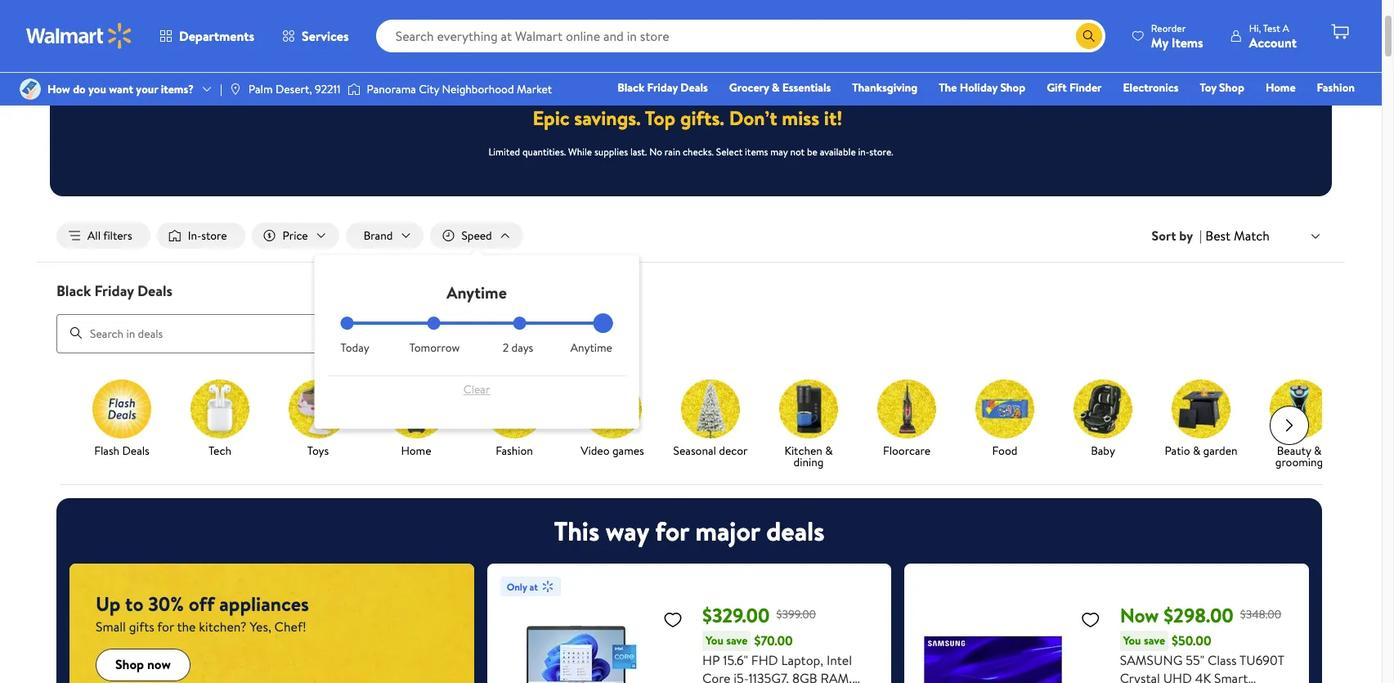 Task type: vqa. For each thing, say whether or not it's contained in the screenshot.
Seasonal
yes



Task type: locate. For each thing, give the bounding box(es) containing it.
garden
[[1204, 442, 1238, 459]]

 image left how on the left of page
[[20, 79, 41, 100]]

shop right toy
[[1220, 79, 1245, 96]]

& inside "link"
[[1194, 442, 1201, 459]]

0 horizontal spatial black friday deals
[[56, 281, 173, 301]]

chef!
[[275, 617, 306, 635]]

home link left clear
[[374, 379, 459, 459]]

you
[[706, 632, 724, 648], [1124, 632, 1142, 648]]

test
[[1264, 21, 1281, 35]]

1 vertical spatial black
[[56, 281, 91, 301]]

& right beauty
[[1315, 442, 1322, 459]]

fhd
[[752, 651, 779, 669]]

laptop,
[[782, 651, 824, 669]]

0 horizontal spatial you
[[706, 632, 724, 648]]

None radio
[[514, 317, 527, 330]]

deals down in-store button
[[137, 281, 173, 301]]

gift finder link
[[1040, 79, 1110, 97]]

1 vertical spatial |
[[1200, 227, 1203, 245]]

anytime up how fast do you want your order? option group
[[447, 282, 507, 304]]

services button
[[268, 16, 363, 56]]

fashion registry
[[1167, 79, 1356, 119]]

price
[[283, 227, 308, 244]]

you for now $298.00
[[1124, 632, 1142, 648]]

save
[[727, 632, 748, 648], [1144, 632, 1166, 648]]

essentials
[[783, 79, 831, 96]]

you inside you save $50.00 samsung 55" class tu690t crystal uhd 4k smar
[[1124, 632, 1142, 648]]

how fast do you want your order? option group
[[341, 317, 613, 356]]

toy shop link
[[1193, 79, 1252, 97]]

shop inside toy shop link
[[1220, 79, 1245, 96]]

1 horizontal spatial black friday deals
[[618, 79, 708, 96]]

fashion down shop fashion image
[[496, 442, 533, 459]]

1 horizontal spatial save
[[1144, 632, 1166, 648]]

you save $70.00 hp 15.6" fhd laptop, intel core i5-1135g7, 8gb ram
[[703, 632, 874, 683]]

search image
[[70, 327, 83, 340]]

speed button
[[431, 223, 523, 249]]

save up 15.6"
[[727, 632, 748, 648]]

fashion link up walmart+ link
[[1310, 79, 1363, 97]]

clear search field text image
[[1057, 29, 1070, 42]]

in-store button
[[157, 223, 245, 249]]

fashion link
[[1310, 79, 1363, 97], [472, 379, 557, 459]]

shop inside shop now button
[[115, 656, 144, 674]]

1 horizontal spatial fashion
[[1318, 79, 1356, 96]]

select
[[717, 145, 743, 159]]

shop beauty & grooming image
[[1271, 379, 1329, 438]]

brand
[[364, 227, 393, 244]]

flash
[[94, 442, 120, 459]]

1 you from the left
[[706, 632, 724, 648]]

1 horizontal spatial black
[[618, 79, 645, 96]]

2 horizontal spatial shop
[[1220, 79, 1245, 96]]

all
[[88, 227, 101, 244]]

appliances
[[219, 590, 309, 617]]

0 vertical spatial for
[[656, 513, 689, 549]]

small
[[96, 617, 126, 635]]

days
[[512, 340, 534, 356]]

today
[[341, 340, 370, 356]]

1 horizontal spatial you
[[1124, 632, 1142, 648]]

shop fashion image
[[485, 379, 544, 438]]

1 horizontal spatial home
[[1266, 79, 1296, 96]]

to
[[125, 590, 144, 617]]

& right patio
[[1194, 442, 1201, 459]]

0 vertical spatial deals
[[681, 79, 708, 96]]

black friday deals
[[618, 79, 708, 96], [56, 281, 173, 301]]

0 horizontal spatial for
[[157, 617, 174, 635]]

shop toys image
[[289, 379, 348, 438]]

friday down filters on the top of page
[[95, 281, 134, 301]]

& right grocery
[[772, 79, 780, 96]]

one debit link
[[1223, 101, 1293, 119]]

save inside you save $70.00 hp 15.6" fhd laptop, intel core i5-1135g7, 8gb ram
[[727, 632, 748, 648]]

0 horizontal spatial |
[[220, 81, 222, 97]]

anytime down anytime radio
[[571, 340, 613, 356]]

kitchen
[[785, 442, 823, 459]]

2 you from the left
[[1124, 632, 1142, 648]]

items?
[[161, 81, 194, 97]]

shop kitchen & dining image
[[780, 379, 839, 438]]

1 vertical spatial friday
[[95, 281, 134, 301]]

 image for panorama
[[347, 81, 360, 97]]

0 horizontal spatial friday
[[95, 281, 134, 301]]

seasonal decor link
[[668, 379, 754, 459]]

0 vertical spatial fashion
[[1318, 79, 1356, 96]]

deals
[[767, 513, 825, 549]]

no
[[650, 145, 663, 159]]

don't
[[730, 104, 778, 132]]

1 vertical spatial anytime
[[571, 340, 613, 356]]

tech link
[[178, 379, 263, 459]]

& for dining
[[826, 442, 833, 459]]

you down the now
[[1124, 632, 1142, 648]]

limited quantities. while supplies last. no rain checks. select items may not be available in-store.
[[489, 145, 894, 159]]

| inside sort and filter section element
[[1200, 227, 1203, 245]]

1 horizontal spatial |
[[1200, 227, 1203, 245]]

friday up top at top
[[648, 79, 678, 96]]

you
[[88, 81, 106, 97]]

only
[[507, 580, 527, 594]]

1 vertical spatial fashion
[[496, 442, 533, 459]]

2 save from the left
[[1144, 632, 1166, 648]]

for left the the
[[157, 617, 174, 635]]

shop left now
[[115, 656, 144, 674]]

| right by at the top of the page
[[1200, 227, 1203, 245]]

1 horizontal spatial shop
[[1001, 79, 1026, 96]]

how do you want your items?
[[47, 81, 194, 97]]

be
[[807, 145, 818, 159]]

1 vertical spatial for
[[157, 617, 174, 635]]

home
[[1266, 79, 1296, 96], [401, 442, 432, 459]]

 image right 92211
[[347, 81, 360, 97]]

 image
[[229, 83, 242, 96]]

8gb
[[793, 669, 818, 683]]

1 vertical spatial black friday deals
[[56, 281, 173, 301]]

epic
[[533, 104, 570, 132]]

0 vertical spatial anytime
[[447, 282, 507, 304]]

& right dining
[[826, 442, 833, 459]]

0 horizontal spatial  image
[[20, 79, 41, 100]]

black friday deals down filters on the top of page
[[56, 281, 173, 301]]

0 horizontal spatial black
[[56, 281, 91, 301]]

0 vertical spatial friday
[[648, 79, 678, 96]]

shop home image
[[387, 379, 446, 438]]

deals inside black friday deals link
[[681, 79, 708, 96]]

kitchen & dining
[[785, 442, 833, 470]]

now $298.00 group
[[918, 576, 1297, 683]]

fashion for fashion
[[496, 442, 533, 459]]

& inside beauty & grooming
[[1315, 442, 1322, 459]]

| left palm
[[220, 81, 222, 97]]

0 horizontal spatial shop
[[115, 656, 144, 674]]

fashion inside fashion registry
[[1318, 79, 1356, 96]]

hp
[[703, 651, 720, 669]]

black friday deals inside search box
[[56, 281, 173, 301]]

save for now
[[1144, 632, 1166, 648]]

 image
[[20, 79, 41, 100], [347, 81, 360, 97]]

a
[[1283, 21, 1290, 35]]

home down shop home image
[[401, 442, 432, 459]]

0 horizontal spatial fashion link
[[472, 379, 557, 459]]

1 horizontal spatial anytime
[[571, 340, 613, 356]]

1 vertical spatial home
[[401, 442, 432, 459]]

0 vertical spatial home link
[[1259, 79, 1304, 97]]

&
[[772, 79, 780, 96], [826, 442, 833, 459], [1194, 442, 1201, 459], [1315, 442, 1322, 459]]

food
[[993, 442, 1018, 459]]

shop baby image
[[1074, 379, 1133, 438]]

1 save from the left
[[727, 632, 748, 648]]

it!
[[825, 104, 843, 132]]

black up search image
[[56, 281, 91, 301]]

city
[[419, 81, 440, 97]]

black friday deals up top at top
[[618, 79, 708, 96]]

checks.
[[683, 145, 714, 159]]

you up hp
[[706, 632, 724, 648]]

home up debit
[[1266, 79, 1296, 96]]

store.
[[870, 145, 894, 159]]

for right the way
[[656, 513, 689, 549]]

0 horizontal spatial save
[[727, 632, 748, 648]]

shop now button
[[96, 648, 190, 681]]

home link up debit
[[1259, 79, 1304, 97]]

|
[[220, 81, 222, 97], [1200, 227, 1203, 245]]

black inside search box
[[56, 281, 91, 301]]

None range field
[[341, 322, 613, 325]]

filters
[[103, 227, 132, 244]]

seasonal
[[674, 442, 717, 459]]

92211
[[315, 81, 341, 97]]

crystal
[[1121, 669, 1161, 683]]

clear button
[[341, 376, 613, 403]]

beauty & grooming
[[1276, 442, 1324, 470]]

market
[[517, 81, 552, 97]]

hi,
[[1250, 21, 1262, 35]]

1 vertical spatial home link
[[374, 379, 459, 459]]

0 vertical spatial fashion link
[[1310, 79, 1363, 97]]

sort
[[1152, 227, 1177, 245]]

you save $50.00 samsung 55" class tu690t crystal uhd 4k smar
[[1121, 632, 1295, 683]]

the
[[177, 617, 196, 635]]

fashion up walmart+ link
[[1318, 79, 1356, 96]]

1 horizontal spatial  image
[[347, 81, 360, 97]]

match
[[1235, 226, 1271, 244]]

fashion link down 2 days
[[472, 379, 557, 459]]

0 vertical spatial black friday deals
[[618, 79, 708, 96]]

save up samsung
[[1144, 632, 1166, 648]]

0 horizontal spatial home link
[[374, 379, 459, 459]]

shop right the "holiday"
[[1001, 79, 1026, 96]]

2 vertical spatial deals
[[122, 442, 150, 459]]

you inside you save $70.00 hp 15.6" fhd laptop, intel core i5-1135g7, 8gb ram
[[706, 632, 724, 648]]

55"
[[1186, 651, 1205, 669]]

shop floorcare image
[[878, 379, 937, 438]]

you for $329.00
[[706, 632, 724, 648]]

deals right flash
[[122, 442, 150, 459]]

fashion for fashion registry
[[1318, 79, 1356, 96]]

cart contains 0 items total amount $0.00 image
[[1331, 22, 1351, 42]]

1 horizontal spatial fashion link
[[1310, 79, 1363, 97]]

Tomorrow radio
[[427, 317, 440, 330]]

1 vertical spatial deals
[[137, 281, 173, 301]]

$348.00
[[1241, 606, 1282, 622]]

Walmart Site-Wide search field
[[376, 20, 1106, 52]]

home link
[[1259, 79, 1304, 97], [374, 379, 459, 459]]

black up the 'savings.'
[[618, 79, 645, 96]]

toys
[[307, 442, 329, 459]]

way
[[606, 513, 649, 549]]

anytime inside how fast do you want your order? option group
[[571, 340, 613, 356]]

registry link
[[1160, 101, 1216, 119]]

shop
[[1001, 79, 1026, 96], [1220, 79, 1245, 96], [115, 656, 144, 674]]

save inside you save $50.00 samsung 55" class tu690t crystal uhd 4k smar
[[1144, 632, 1166, 648]]

friday inside search box
[[95, 281, 134, 301]]

$329.00
[[703, 601, 770, 629]]

deals up "epic savings. top gifts. don't miss it!" on the top of the page
[[681, 79, 708, 96]]

0 vertical spatial home
[[1266, 79, 1296, 96]]

shop patio & garden image
[[1172, 379, 1231, 438]]

shop seasonal image
[[682, 379, 740, 438]]

floorcare
[[884, 442, 931, 459]]

grocery & essentials
[[730, 79, 831, 96]]

& inside kitchen & dining
[[826, 442, 833, 459]]

food link
[[963, 379, 1048, 459]]

0 horizontal spatial fashion
[[496, 442, 533, 459]]



Task type: describe. For each thing, give the bounding box(es) containing it.
dining
[[794, 454, 824, 470]]

major
[[696, 513, 761, 549]]

your
[[136, 81, 158, 97]]

all filters button
[[56, 223, 150, 249]]

tech
[[209, 442, 232, 459]]

baby
[[1092, 442, 1116, 459]]

my
[[1152, 33, 1169, 51]]

toy shop
[[1201, 79, 1245, 96]]

1 vertical spatial fashion link
[[472, 379, 557, 459]]

debit
[[1258, 102, 1286, 119]]

best match button
[[1203, 225, 1326, 246]]

hi, test a account
[[1250, 21, 1298, 51]]

shop food image
[[976, 379, 1035, 438]]

add to favorites list, samsung 55" class tu690t crystal uhd 4k smart television - un55tu690tfxza (new) image
[[1081, 609, 1101, 630]]

while
[[569, 145, 592, 159]]

core
[[703, 669, 731, 683]]

sort and filter section element
[[37, 209, 1346, 262]]

departments
[[179, 27, 255, 45]]

not
[[791, 145, 805, 159]]

flash deals
[[94, 442, 150, 459]]

0 vertical spatial black
[[618, 79, 645, 96]]

by
[[1180, 227, 1194, 245]]

shop video games image
[[583, 379, 642, 438]]

savings.
[[575, 104, 641, 132]]

deals inside the black friday deals search box
[[137, 281, 173, 301]]

in-
[[188, 227, 201, 244]]

1135g7,
[[749, 669, 790, 683]]

patio & garden link
[[1159, 379, 1244, 459]]

store
[[201, 227, 227, 244]]

 image for how
[[20, 79, 41, 100]]

holiday
[[960, 79, 998, 96]]

Black Friday Deals search field
[[37, 281, 1346, 353]]

deals inside flash deals link
[[122, 442, 150, 459]]

price button
[[252, 223, 339, 249]]

sort by |
[[1152, 227, 1203, 245]]

for inside the up to 30% off appliances small gifts for the kitchen? yes, chef!
[[157, 617, 174, 635]]

gifts.
[[681, 104, 725, 132]]

palm desert, 92211
[[249, 81, 341, 97]]

walmart image
[[26, 23, 133, 49]]

toys link
[[276, 379, 361, 459]]

electronics link
[[1116, 79, 1187, 97]]

video games
[[581, 442, 645, 459]]

decor
[[719, 442, 748, 459]]

shop inside the holiday shop 'link'
[[1001, 79, 1026, 96]]

& for garden
[[1194, 442, 1201, 459]]

save for $329.00
[[727, 632, 748, 648]]

epic savings. top gifts. don't miss it!
[[533, 104, 843, 132]]

none radio inside how fast do you want your order? option group
[[514, 317, 527, 330]]

services
[[302, 27, 349, 45]]

thanksgiving
[[853, 79, 918, 96]]

1 horizontal spatial home link
[[1259, 79, 1304, 97]]

1 horizontal spatial friday
[[648, 79, 678, 96]]

available
[[820, 145, 856, 159]]

15.6"
[[724, 651, 749, 669]]

account
[[1250, 33, 1298, 51]]

games
[[613, 442, 645, 459]]

in-store
[[188, 227, 227, 244]]

i5-
[[734, 669, 749, 683]]

video games link
[[570, 379, 655, 459]]

Search search field
[[376, 20, 1106, 52]]

gift finder
[[1047, 79, 1102, 96]]

$298.00
[[1164, 601, 1234, 629]]

0 vertical spatial |
[[220, 81, 222, 97]]

at
[[530, 580, 538, 594]]

uhd
[[1164, 669, 1193, 683]]

clear
[[464, 381, 490, 398]]

shop tech image
[[191, 379, 250, 438]]

registry
[[1167, 102, 1209, 119]]

this way for major deals
[[554, 513, 825, 549]]

black friday deals link
[[611, 79, 716, 97]]

all filters
[[88, 227, 132, 244]]

$399.00
[[777, 606, 817, 622]]

brand button
[[346, 223, 424, 249]]

the holiday shop
[[939, 79, 1026, 96]]

items
[[745, 145, 769, 159]]

items
[[1172, 33, 1204, 51]]

electronics
[[1124, 79, 1179, 96]]

add to favorites list, hp 15.6" fhd laptop, intel core i5-1135g7, 8gb ram, 256gb ssd, silver, windows 11 home, 15-dy2795wm image
[[664, 609, 683, 630]]

Search in deals search field
[[56, 314, 551, 353]]

flash deals image
[[92, 379, 151, 438]]

next slide for chipmodulewithimages list image
[[1271, 405, 1310, 445]]

reorder
[[1152, 21, 1187, 35]]

0 horizontal spatial anytime
[[447, 282, 507, 304]]

$329.00 group
[[500, 576, 879, 683]]

up to 30% off appliances small gifts for the kitchen? yes, chef!
[[96, 590, 309, 635]]

panorama city neighborhood market
[[367, 81, 552, 97]]

1 horizontal spatial for
[[656, 513, 689, 549]]

search icon image
[[1083, 29, 1096, 43]]

Anytime radio
[[600, 317, 613, 330]]

in-
[[859, 145, 870, 159]]

samsung
[[1121, 651, 1183, 669]]

may
[[771, 145, 788, 159]]

thanksgiving link
[[845, 79, 926, 97]]

this
[[554, 513, 600, 549]]

grooming
[[1276, 454, 1324, 470]]

intel
[[827, 651, 853, 669]]

the holiday shop link
[[932, 79, 1033, 97]]

walmart black friday deals for days image
[[541, 43, 842, 84]]

tomorrow
[[410, 340, 460, 356]]

& for essentials
[[772, 79, 780, 96]]

grocery
[[730, 79, 770, 96]]

panorama
[[367, 81, 416, 97]]

Today radio
[[341, 317, 354, 330]]

kitchen & dining link
[[767, 379, 852, 471]]

patio & garden
[[1165, 442, 1238, 459]]

0 horizontal spatial home
[[401, 442, 432, 459]]

& for grooming
[[1315, 442, 1322, 459]]

rain
[[665, 145, 681, 159]]



